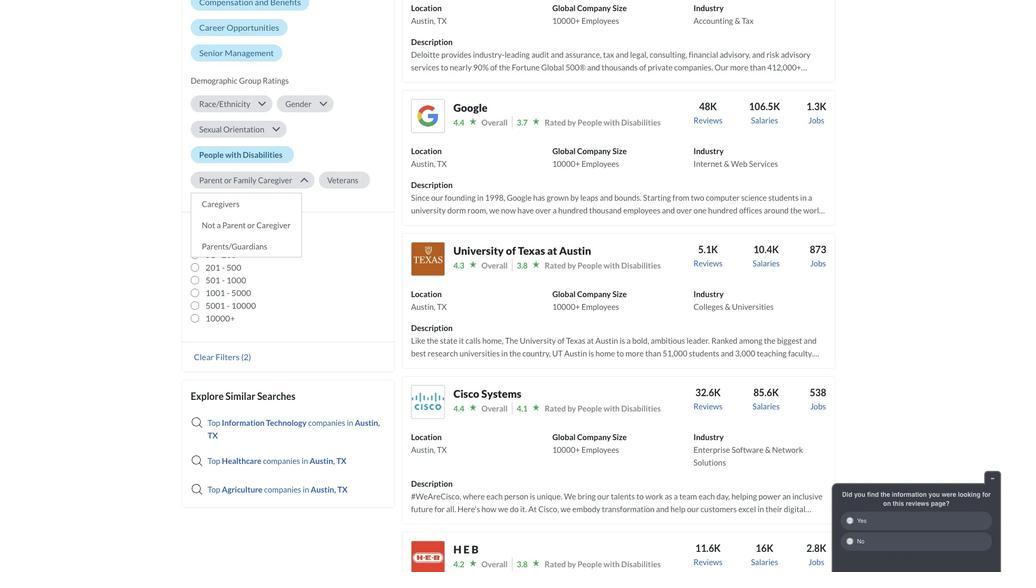 Task type: locate. For each thing, give the bounding box(es) containing it.
& for tax
[[735, 16, 740, 25]]

disabilities
[[621, 118, 661, 127], [243, 150, 282, 159], [621, 261, 661, 270], [621, 404, 661, 413], [621, 559, 661, 569]]

3 industry from the top
[[694, 289, 724, 299]]

jobs inside 538 jobs
[[810, 402, 826, 411]]

employees for google
[[582, 159, 619, 168]]

1 vertical spatial top
[[208, 456, 220, 466]]

3 rated by people with disabilities from the top
[[545, 404, 661, 413]]

3.8 for b
[[517, 559, 528, 569]]

-
[[212, 237, 215, 247], [217, 249, 220, 260], [222, 262, 225, 273], [222, 275, 225, 285], [227, 288, 230, 298], [227, 300, 230, 311]]

501
[[206, 275, 220, 285]]

2 reviews from the top
[[694, 258, 723, 268]]

with for h e b
[[604, 559, 620, 569]]

page?
[[931, 500, 950, 507]]

parent right a
[[222, 220, 246, 230]]

explore similar searches
[[191, 390, 296, 402]]

1.3k
[[807, 101, 826, 112]]

4 location from the top
[[411, 432, 442, 442]]

200
[[222, 249, 236, 260]]

rated by people with disabilities for cisco systems
[[545, 404, 661, 413]]

companies
[[308, 418, 345, 427], [263, 456, 300, 466], [264, 485, 301, 494]]

1 location from the top
[[411, 3, 442, 13]]

1 by from the top
[[567, 118, 576, 127]]

4.4 down google
[[453, 118, 464, 127]]

2 industry from the top
[[694, 146, 724, 156]]

4 location austin, tx from the top
[[411, 432, 447, 454]]

1 horizontal spatial you
[[929, 491, 940, 498]]

1 4.4 from the top
[[453, 118, 464, 127]]

caregiver right family
[[258, 175, 292, 185]]

2 vertical spatial top
[[208, 485, 220, 494]]

3.8
[[517, 261, 528, 270], [517, 559, 528, 569]]

0 horizontal spatial or
[[224, 175, 232, 185]]

salaries down the 10.4k
[[753, 258, 780, 268]]

tx
[[437, 16, 447, 25], [437, 159, 447, 168], [437, 302, 447, 311], [208, 431, 218, 440], [437, 445, 447, 454], [336, 456, 346, 466], [337, 485, 348, 494]]

reviews down 5.1k
[[694, 258, 723, 268]]

jobs inside 873 jobs
[[810, 258, 826, 268]]

overall left 3.7
[[481, 118, 508, 127]]

cisco systems image
[[411, 385, 445, 419]]

clear
[[194, 352, 214, 362]]

3.8 for texas
[[517, 261, 528, 270]]

did you find the information you were looking for on this reviews page?
[[842, 491, 991, 507]]

location
[[411, 3, 442, 13], [411, 146, 442, 156], [411, 289, 442, 299], [411, 432, 442, 442]]

people with disabilities
[[199, 150, 282, 159]]

career opportunities button
[[191, 19, 288, 36]]

overall for cisco systems
[[481, 404, 508, 413]]

or up parents/guardians
[[247, 220, 255, 230]]

people for h e b
[[578, 559, 602, 569]]

find
[[867, 491, 879, 498]]

2 employees from the top
[[582, 159, 619, 168]]

4.2
[[453, 559, 464, 569]]

caregiver up parents/guardians
[[256, 220, 291, 230]]

by for h e b
[[567, 559, 576, 569]]

& inside industry accounting & tax
[[735, 16, 740, 25]]

1 rated from the top
[[545, 118, 566, 127]]

32.6k reviews
[[694, 387, 723, 411]]

3 description from the top
[[411, 323, 453, 333]]

e
[[464, 543, 470, 556]]

3 by from the top
[[567, 404, 576, 413]]

- right 501
[[222, 275, 225, 285]]

2 overall from the top
[[481, 261, 508, 270]]

48k
[[699, 101, 717, 112]]

jobs inside "2.8k jobs"
[[809, 557, 824, 567]]

2 vertical spatial in
[[303, 485, 309, 494]]

0 vertical spatial top
[[208, 418, 220, 427]]

& inside industry colleges & universities
[[725, 302, 731, 311]]

4.4 down cisco
[[453, 404, 464, 413]]

10000
[[231, 300, 256, 311]]

top agriculture companies in austin, tx
[[208, 485, 348, 494]]

overall down systems
[[481, 404, 508, 413]]

overall right 4.2
[[481, 559, 508, 569]]

b
[[472, 543, 479, 556]]

reviews for google
[[694, 115, 723, 125]]

reviews for h e b
[[694, 557, 723, 567]]

4 rated from the top
[[545, 559, 566, 569]]

2 description from the top
[[411, 180, 453, 190]]

jobs for of
[[810, 258, 826, 268]]

salaries for cisco systems
[[753, 402, 780, 411]]

1 vertical spatial in
[[302, 456, 308, 466]]

industry inside industry colleges & universities
[[694, 289, 724, 299]]

this
[[893, 500, 904, 507]]

- right 1 at the left top of the page
[[212, 237, 215, 247]]

industry for cisco systems
[[694, 432, 724, 442]]

1 you from the left
[[854, 491, 865, 498]]

1 industry from the top
[[694, 3, 724, 13]]

3 overall from the top
[[481, 404, 508, 413]]

3 rated from the top
[[545, 404, 566, 413]]

salaries for google
[[751, 115, 778, 125]]

salaries down 106.5k
[[751, 115, 778, 125]]

industry up enterprise on the right of the page
[[694, 432, 724, 442]]

salaries down '85.6k'
[[753, 402, 780, 411]]

reviews down 11.6k
[[694, 557, 723, 567]]

- right 51
[[217, 249, 220, 260]]

people
[[578, 118, 602, 127], [199, 150, 224, 159], [578, 261, 602, 270], [578, 404, 602, 413], [578, 559, 602, 569]]

management
[[225, 48, 274, 58]]

in for top healthcare companies in austin, tx
[[302, 456, 308, 466]]

2 location from the top
[[411, 146, 442, 156]]

1 vertical spatial caregiver
[[256, 220, 291, 230]]

3 global company size 10000+ employees from the top
[[552, 289, 627, 311]]

2 by from the top
[[567, 261, 576, 270]]

& left network on the right bottom of page
[[765, 445, 771, 454]]

internet
[[694, 159, 722, 168]]

1 vertical spatial or
[[247, 220, 255, 230]]

- right 201
[[222, 262, 225, 273]]

cisco
[[453, 387, 479, 400]]

2 vertical spatial companies
[[264, 485, 301, 494]]

51
[[206, 249, 215, 260]]

1 reviews from the top
[[694, 115, 723, 125]]

salaries inside 106.5k salaries
[[751, 115, 778, 125]]

reviews for cisco systems
[[694, 402, 723, 411]]

reviews down 48k
[[694, 115, 723, 125]]

3 employees from the top
[[582, 302, 619, 311]]

4 overall from the top
[[481, 559, 508, 569]]

by
[[567, 118, 576, 127], [567, 261, 576, 270], [567, 404, 576, 413], [567, 559, 576, 569]]

location austin, tx for google
[[411, 146, 447, 168]]

32.6k
[[695, 387, 721, 398]]

4 description from the top
[[411, 479, 453, 488]]

reviews down "32.6k"
[[694, 402, 723, 411]]

5.1k
[[698, 244, 718, 255]]

2 4.4 from the top
[[453, 404, 464, 413]]

4 by from the top
[[567, 559, 576, 569]]

top left 'agriculture'
[[208, 485, 220, 494]]

location austin, tx for university of texas at austin
[[411, 289, 447, 311]]

2 rated by people with disabilities from the top
[[545, 261, 661, 270]]

industry up the internet
[[694, 146, 724, 156]]

jobs down 2.8k
[[809, 557, 824, 567]]

size for university of texas at austin
[[612, 289, 627, 299]]

11.6k reviews
[[694, 542, 723, 567]]

companies down top healthcare companies in austin, tx
[[264, 485, 301, 494]]

salaries down 16k at the right bottom
[[751, 557, 778, 567]]

global company size 10000+ employees for google
[[552, 146, 627, 168]]

jobs down 538
[[810, 402, 826, 411]]

by for google
[[567, 118, 576, 127]]

by for university of texas at austin
[[567, 261, 576, 270]]

1 top from the top
[[208, 418, 220, 427]]

caregivers
[[202, 199, 240, 209]]

global company size
[[191, 222, 280, 234]]

& inside industry internet & web services
[[724, 159, 729, 168]]

& left web
[[724, 159, 729, 168]]

& left the tax
[[735, 16, 740, 25]]

rated for google
[[545, 118, 566, 127]]

with for university of texas at austin
[[604, 261, 620, 270]]

group
[[239, 76, 261, 85]]

10000+ for university of texas at austin
[[552, 302, 580, 311]]

0 vertical spatial 4.4
[[453, 118, 464, 127]]

tx inside "austin, tx"
[[208, 431, 218, 440]]

jobs down 1.3k
[[809, 115, 824, 125]]

1 vertical spatial companies
[[263, 456, 300, 466]]

in for top agriculture companies in austin, tx
[[303, 485, 309, 494]]

you right did
[[854, 491, 865, 498]]

location for university of texas at austin
[[411, 289, 442, 299]]

& right colleges
[[725, 302, 731, 311]]

size
[[612, 3, 627, 13], [612, 146, 627, 156], [263, 222, 280, 234], [612, 289, 627, 299], [612, 432, 627, 442]]

0 vertical spatial 3.8
[[517, 261, 528, 270]]

1 location austin, tx from the top
[[411, 3, 447, 25]]

global company size 10000+ employees for university of texas at austin
[[552, 289, 627, 311]]

1 3.8 from the top
[[517, 261, 528, 270]]

3 location austin, tx from the top
[[411, 289, 447, 311]]

companies up top agriculture companies in austin, tx at the bottom left of page
[[263, 456, 300, 466]]

4.4 for cisco systems
[[453, 404, 464, 413]]

industry for university of texas at austin
[[694, 289, 724, 299]]

2 top from the top
[[208, 456, 220, 466]]

company for cisco systems
[[577, 432, 611, 442]]

caregiver
[[258, 175, 292, 185], [256, 220, 291, 230]]

4 industry from the top
[[694, 432, 724, 442]]

industry up colleges
[[694, 289, 724, 299]]

yes
[[857, 518, 867, 524]]

industry inside industry enterprise software & network solutions
[[694, 432, 724, 442]]

11.6k
[[695, 542, 721, 554]]

top for top information technology companies in
[[208, 418, 220, 427]]

4 reviews from the top
[[694, 557, 723, 567]]

rated by people with disabilities
[[545, 118, 661, 127], [545, 261, 661, 270], [545, 404, 661, 413], [545, 559, 661, 569]]

overall for h e b
[[481, 559, 508, 569]]

2 location austin, tx from the top
[[411, 146, 447, 168]]

3 top from the top
[[208, 485, 220, 494]]

2 global company size 10000+ employees from the top
[[552, 146, 627, 168]]

demographic group ratings
[[191, 76, 289, 85]]

4 rated by people with disabilities from the top
[[545, 559, 661, 569]]

or left family
[[224, 175, 232, 185]]

4 global company size 10000+ employees from the top
[[552, 432, 627, 454]]

industry up accounting
[[694, 3, 724, 13]]

race/ethnicity
[[199, 99, 250, 109]]

16k
[[756, 542, 773, 554]]

location for google
[[411, 146, 442, 156]]

1 overall from the top
[[481, 118, 508, 127]]

4.1
[[517, 404, 528, 413]]

rated by people with disabilities for h e b
[[545, 559, 661, 569]]

filters
[[216, 352, 239, 362]]

companies for agriculture
[[264, 485, 301, 494]]

1 rated by people with disabilities from the top
[[545, 118, 661, 127]]

top down explore
[[208, 418, 220, 427]]

0 horizontal spatial you
[[854, 491, 865, 498]]

1 vertical spatial 4.4
[[453, 404, 464, 413]]

reviews for university of texas at austin
[[694, 258, 723, 268]]

3.7
[[517, 118, 528, 127]]

austin, inside "austin, tx"
[[355, 418, 380, 427]]

industry inside industry internet & web services
[[694, 146, 724, 156]]

you up page?
[[929, 491, 940, 498]]

201
[[206, 262, 220, 273]]

orientation
[[223, 124, 264, 134]]

1 vertical spatial 3.8
[[517, 559, 528, 569]]

solutions
[[694, 458, 726, 467]]

top
[[208, 418, 220, 427], [208, 456, 220, 466], [208, 485, 220, 494]]

3 location from the top
[[411, 289, 442, 299]]

industry for google
[[694, 146, 724, 156]]

2 rated from the top
[[545, 261, 566, 270]]

0 vertical spatial or
[[224, 175, 232, 185]]

at
[[547, 244, 557, 257]]

overall down "university"
[[481, 261, 508, 270]]

4.3
[[453, 261, 464, 270]]

description
[[411, 37, 453, 47], [411, 180, 453, 190], [411, 323, 453, 333], [411, 479, 453, 488]]

by for cisco systems
[[567, 404, 576, 413]]

2 3.8 from the top
[[517, 559, 528, 569]]

industry accounting & tax
[[694, 3, 754, 25]]

h e b image
[[411, 541, 445, 572]]

jobs down 873
[[810, 258, 826, 268]]

top healthcare companies in austin, tx
[[208, 456, 346, 466]]

top left healthcare at the bottom left of the page
[[208, 456, 220, 466]]

disabilities for h e b
[[621, 559, 661, 569]]

parent up caregivers
[[199, 175, 223, 185]]

- down 1001 - 5000
[[227, 300, 230, 311]]

not a parent or caregiver
[[202, 220, 291, 230]]

3 reviews from the top
[[694, 402, 723, 411]]

global for google
[[552, 146, 576, 156]]

- for 501
[[222, 275, 225, 285]]

salaries for h e b
[[751, 557, 778, 567]]

companies right technology
[[308, 418, 345, 427]]

description for cisco systems
[[411, 479, 453, 488]]

location for cisco systems
[[411, 432, 442, 442]]

tax
[[742, 16, 754, 25]]

- for 51
[[217, 249, 220, 260]]

austin,
[[411, 16, 435, 25], [411, 159, 435, 168], [411, 302, 435, 311], [355, 418, 380, 427], [411, 445, 435, 454], [310, 456, 335, 466], [311, 485, 336, 494]]

services
[[749, 159, 778, 168]]

10000+
[[552, 16, 580, 25], [552, 159, 580, 168], [552, 302, 580, 311], [206, 313, 235, 323], [552, 445, 580, 454]]

4 employees from the top
[[582, 445, 619, 454]]

- right 1001 at bottom left
[[227, 288, 230, 298]]

employees
[[582, 16, 619, 25], [582, 159, 619, 168], [582, 302, 619, 311], [582, 445, 619, 454]]



Task type: describe. For each thing, give the bounding box(es) containing it.
a
[[217, 220, 221, 230]]

veterans
[[327, 175, 358, 185]]

0 vertical spatial caregiver
[[258, 175, 292, 185]]

people for google
[[578, 118, 602, 127]]

university of texas at austin
[[453, 244, 591, 257]]

51 - 200
[[206, 249, 236, 260]]

looking
[[958, 491, 981, 498]]

85.6k
[[754, 387, 779, 398]]

information
[[892, 491, 927, 498]]

873
[[810, 244, 826, 255]]

5000
[[231, 288, 251, 298]]

rated for university of texas at austin
[[545, 261, 566, 270]]

106.5k
[[749, 101, 780, 112]]

& inside industry enterprise software & network solutions
[[765, 445, 771, 454]]

salaries for university of texas at austin
[[753, 258, 780, 268]]

201 - 500
[[206, 262, 241, 273]]

opportunities
[[227, 22, 279, 33]]

healthcare
[[222, 456, 261, 466]]

universities
[[732, 302, 774, 311]]

for
[[982, 491, 991, 498]]

- for 1
[[212, 237, 215, 247]]

1
[[206, 237, 210, 247]]

people for university of texas at austin
[[578, 261, 602, 270]]

top information technology companies in
[[208, 418, 355, 427]]

1 global company size 10000+ employees from the top
[[552, 3, 627, 25]]

1 - 50
[[206, 237, 227, 247]]

& for universities
[[725, 302, 731, 311]]

4.4 for google
[[453, 118, 464, 127]]

parent or family caregiver
[[199, 175, 292, 185]]

1001
[[206, 288, 225, 298]]

company for university of texas at austin
[[577, 289, 611, 299]]

5001 - 10000
[[206, 300, 256, 311]]

top for top healthcare companies in austin, tx
[[208, 456, 220, 466]]

austin, tx
[[208, 418, 380, 440]]

career
[[199, 22, 225, 33]]

employees for university of texas at austin
[[582, 302, 619, 311]]

description for university of texas at austin
[[411, 323, 453, 333]]

873 jobs
[[810, 244, 826, 268]]

technology
[[266, 418, 307, 427]]

10000+ for cisco systems
[[552, 445, 580, 454]]

industry colleges & universities
[[694, 289, 774, 311]]

location austin, tx for cisco systems
[[411, 432, 447, 454]]

1.3k jobs
[[807, 101, 826, 125]]

description for google
[[411, 180, 453, 190]]

career opportunities
[[199, 22, 279, 33]]

overall for university of texas at austin
[[481, 261, 508, 270]]

software
[[732, 445, 764, 454]]

cisco systems
[[453, 387, 522, 400]]

0 vertical spatial in
[[347, 418, 353, 427]]

on
[[883, 500, 891, 507]]

1 description from the top
[[411, 37, 453, 47]]

1000
[[227, 275, 246, 285]]

senior management
[[199, 48, 274, 58]]

company for google
[[577, 146, 611, 156]]

ratings
[[263, 76, 289, 85]]

industry inside industry accounting & tax
[[694, 3, 724, 13]]

senior management button
[[191, 44, 282, 61]]

searches
[[257, 390, 296, 402]]

global company size 10000+ employees for cisco systems
[[552, 432, 627, 454]]

reviews
[[906, 500, 929, 507]]

google
[[453, 101, 488, 114]]

538
[[810, 387, 826, 398]]

global for cisco systems
[[552, 432, 576, 442]]

jobs for e
[[809, 557, 824, 567]]

size for google
[[612, 146, 627, 156]]

top for top agriculture companies in austin, tx
[[208, 485, 220, 494]]

1 employees from the top
[[582, 16, 619, 25]]

austin
[[559, 244, 591, 257]]

rated for h e b
[[545, 559, 566, 569]]

the
[[881, 491, 890, 498]]

jobs for systems
[[810, 402, 826, 411]]

2 you from the left
[[929, 491, 940, 498]]

& for web
[[724, 159, 729, 168]]

were
[[942, 491, 956, 498]]

h e b
[[453, 543, 479, 556]]

industry internet & web services
[[694, 146, 778, 168]]

0 vertical spatial companies
[[308, 418, 345, 427]]

accounting
[[694, 16, 733, 25]]

people for cisco systems
[[578, 404, 602, 413]]

- for 201
[[222, 262, 225, 273]]

1 horizontal spatial or
[[247, 220, 255, 230]]

family
[[233, 175, 257, 185]]

48k reviews
[[694, 101, 723, 125]]

10000+ for google
[[552, 159, 580, 168]]

2.8k jobs
[[807, 542, 826, 567]]

538 jobs
[[810, 387, 826, 411]]

similar
[[226, 390, 255, 402]]

with for google
[[604, 118, 620, 127]]

senior
[[199, 48, 223, 58]]

1 vertical spatial parent
[[222, 220, 246, 230]]

no
[[857, 538, 865, 545]]

rated by people with disabilities for university of texas at austin
[[545, 261, 661, 270]]

did
[[842, 491, 852, 498]]

disabilities for cisco systems
[[621, 404, 661, 413]]

companies for healthcare
[[263, 456, 300, 466]]

google image
[[411, 99, 445, 133]]

rated for cisco systems
[[545, 404, 566, 413]]

explore
[[191, 390, 224, 402]]

5.1k reviews
[[694, 244, 723, 268]]

h
[[453, 543, 461, 556]]

sexual
[[199, 124, 222, 134]]

sexual orientation
[[199, 124, 264, 134]]

disabilities for google
[[621, 118, 661, 127]]

systems
[[481, 387, 522, 400]]

overall for google
[[481, 118, 508, 127]]

enterprise
[[694, 445, 730, 454]]

university
[[453, 244, 504, 257]]

information
[[222, 418, 265, 427]]

- for 1001
[[227, 288, 230, 298]]

106.5k salaries
[[749, 101, 780, 125]]

(2)
[[241, 352, 251, 362]]

jobs inside 1.3k jobs
[[809, 115, 824, 125]]

10.4k salaries
[[753, 244, 780, 268]]

global for university of texas at austin
[[552, 289, 576, 299]]

with for cisco systems
[[604, 404, 620, 413]]

- for 5001
[[227, 300, 230, 311]]

501 - 1000
[[206, 275, 246, 285]]

50
[[217, 237, 227, 247]]

agriculture
[[222, 485, 263, 494]]

employees for cisco systems
[[582, 445, 619, 454]]

clear filters (2)
[[194, 352, 251, 362]]

demographic
[[191, 76, 237, 85]]

university of texas at austin image
[[411, 242, 445, 276]]

0 vertical spatial parent
[[199, 175, 223, 185]]

disabilities for university of texas at austin
[[621, 261, 661, 270]]

size for cisco systems
[[612, 432, 627, 442]]

rated by people with disabilities for google
[[545, 118, 661, 127]]



Task type: vqa. For each thing, say whether or not it's contained in the screenshot.


